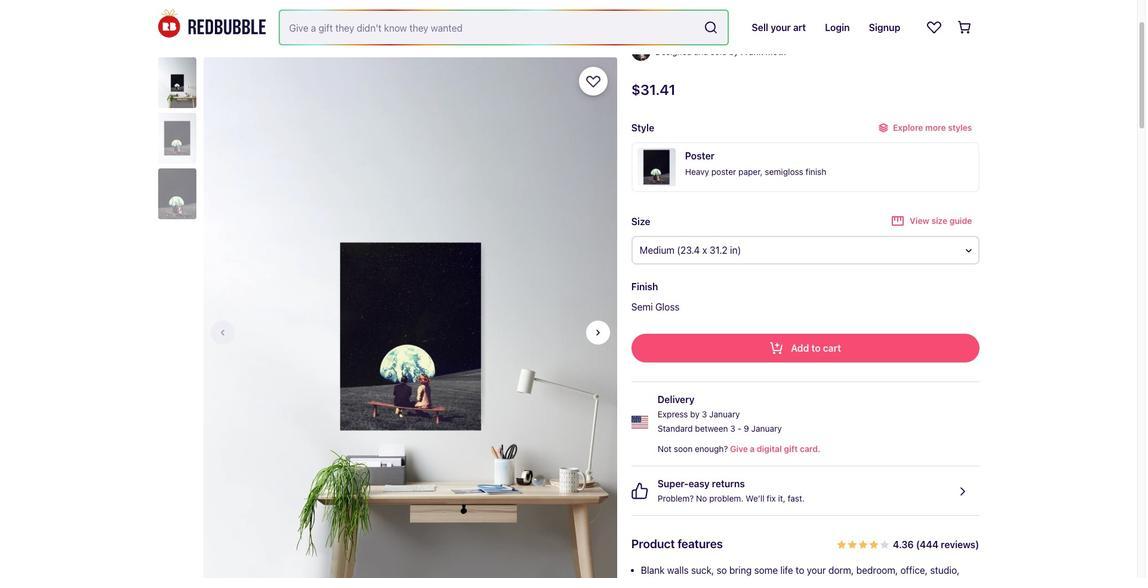 Task type: describe. For each thing, give the bounding box(es) containing it.
fix
[[767, 493, 776, 504]]

paper,
[[739, 167, 763, 177]]

office,
[[901, 565, 928, 576]]

super-easy returns problem? no problem. we'll fix it, fast.
[[658, 478, 805, 504]]

between
[[695, 424, 729, 434]]

4.36
[[894, 539, 914, 550]]

bedroom,
[[857, 565, 899, 576]]

4.36 (444 reviews)
[[894, 539, 980, 550]]

dorm,
[[829, 565, 854, 576]]

0 horizontal spatial 3
[[702, 409, 707, 419]]

(444
[[917, 539, 939, 550]]

studio,
[[931, 565, 960, 576]]

image 1 of 3 group
[[203, 57, 617, 578]]

some
[[755, 565, 778, 576]]

we'll
[[746, 493, 765, 504]]

1 horizontal spatial poster
[[759, 23, 794, 37]]

poster image
[[638, 148, 676, 186]]

gift
[[785, 444, 798, 454]]

to
[[683, 23, 696, 37]]

semigloss
[[765, 167, 804, 177]]

not
[[658, 444, 672, 454]]

heavy
[[686, 167, 710, 177]]

frank  moth link
[[741, 45, 787, 59]]

product
[[632, 537, 675, 551]]

so
[[717, 565, 727, 576]]

-
[[738, 424, 742, 434]]

1 vertical spatial 3
[[731, 424, 736, 434]]

x
[[703, 245, 708, 256]]

flag of us image
[[632, 414, 649, 430]]

style element
[[632, 118, 980, 197]]

poster inside poster heavy poster paper, semigloss finish
[[686, 151, 715, 161]]

returns
[[712, 478, 745, 489]]

used
[[652, 23, 681, 37]]

1 horizontal spatial january
[[752, 424, 782, 434]]

walls
[[668, 565, 689, 576]]

give a digital gift card. link
[[728, 442, 821, 456]]

there
[[724, 23, 756, 37]]

0 vertical spatial by
[[730, 47, 739, 57]]

a
[[750, 444, 755, 454]]

medium (23.4 x 31.2 in) button
[[632, 236, 980, 265]]

medium
[[640, 245, 675, 256]]

product features
[[632, 537, 723, 551]]

no
[[697, 493, 708, 504]]

delivery
[[658, 394, 695, 405]]

bring
[[730, 565, 752, 576]]

live
[[699, 23, 721, 37]]

standard
[[658, 424, 693, 434]]

medium (23.4 x 31.2 in)
[[640, 245, 742, 256]]

moth
[[766, 47, 787, 57]]

digital
[[757, 444, 782, 454]]

enough?
[[695, 444, 728, 454]]



Task type: locate. For each thing, give the bounding box(es) containing it.
sold
[[711, 47, 727, 57]]

1 vertical spatial january
[[752, 424, 782, 434]]

frank
[[741, 47, 764, 57]]

problem?
[[658, 493, 694, 504]]

style
[[632, 122, 655, 133]]

poster
[[712, 167, 737, 177]]

semi
[[632, 302, 653, 312]]

gloss
[[656, 302, 680, 312]]

0 vertical spatial 3
[[702, 409, 707, 419]]

it,
[[779, 493, 786, 504]]

we
[[632, 23, 649, 37]]

3 up between
[[702, 409, 707, 419]]

0 horizontal spatial january
[[710, 409, 740, 419]]

poster up moth
[[759, 23, 794, 37]]

0 horizontal spatial by
[[691, 409, 700, 419]]

by
[[730, 47, 739, 57], [691, 409, 700, 419]]

your
[[807, 565, 826, 576]]

0 vertical spatial january
[[710, 409, 740, 419]]

january up between
[[710, 409, 740, 419]]

poster up 'heavy'
[[686, 151, 715, 161]]

designed and sold by frank  moth
[[656, 47, 787, 57]]

1 vertical spatial poster
[[686, 151, 715, 161]]

finish
[[806, 167, 827, 177]]

3 left -
[[731, 424, 736, 434]]

by right sold
[[730, 47, 739, 57]]

size
[[632, 216, 651, 227]]

not soon enough? give a digital gift card.
[[658, 444, 821, 454]]

blank walls suck, so bring some life to your dorm, bedroom, office, studio,
[[641, 565, 960, 578]]

give
[[731, 444, 748, 454]]

in)
[[731, 245, 742, 256]]

4.36 (444 reviews) link
[[837, 535, 980, 553]]

january right 9
[[752, 424, 782, 434]]

reviews)
[[942, 539, 980, 550]]

express
[[658, 409, 688, 419]]

by inside delivery express by 3 january standard between 3 - 9 january
[[691, 409, 700, 419]]

life
[[781, 565, 794, 576]]

delivery express by 3 january standard between 3 - 9 january
[[658, 394, 782, 434]]

3
[[702, 409, 707, 419], [731, 424, 736, 434]]

easy
[[689, 478, 710, 489]]

Search term search field
[[280, 10, 700, 44]]

1 vertical spatial by
[[691, 409, 700, 419]]

1 horizontal spatial 3
[[731, 424, 736, 434]]

and
[[694, 47, 709, 57]]

designed
[[656, 47, 692, 57]]

soon
[[674, 444, 693, 454]]

0 vertical spatial poster
[[759, 23, 794, 37]]

suck,
[[692, 565, 715, 576]]

blank
[[641, 565, 665, 576]]

0 horizontal spatial poster
[[686, 151, 715, 161]]

features
[[678, 537, 723, 551]]

poster heavy poster paper, semigloss finish
[[686, 151, 827, 177]]

fast.
[[788, 493, 805, 504]]

1 horizontal spatial by
[[730, 47, 739, 57]]

9
[[744, 424, 750, 434]]

semi gloss
[[632, 302, 680, 312]]

we used to live there poster
[[632, 23, 794, 37]]

$31.41
[[632, 81, 676, 98]]

problem.
[[710, 493, 744, 504]]

card.
[[800, 444, 821, 454]]

None field
[[280, 10, 728, 44]]

poster
[[759, 23, 794, 37], [686, 151, 715, 161]]

january
[[710, 409, 740, 419], [752, 424, 782, 434]]

finish
[[632, 281, 659, 292]]

by up between
[[691, 409, 700, 419]]

31.2
[[710, 245, 728, 256]]

super-
[[658, 478, 689, 489]]

(23.4
[[677, 245, 700, 256]]

to
[[796, 565, 805, 576]]



Task type: vqa. For each thing, say whether or not it's contained in the screenshot.
Frank  Moth 'LINK'
yes



